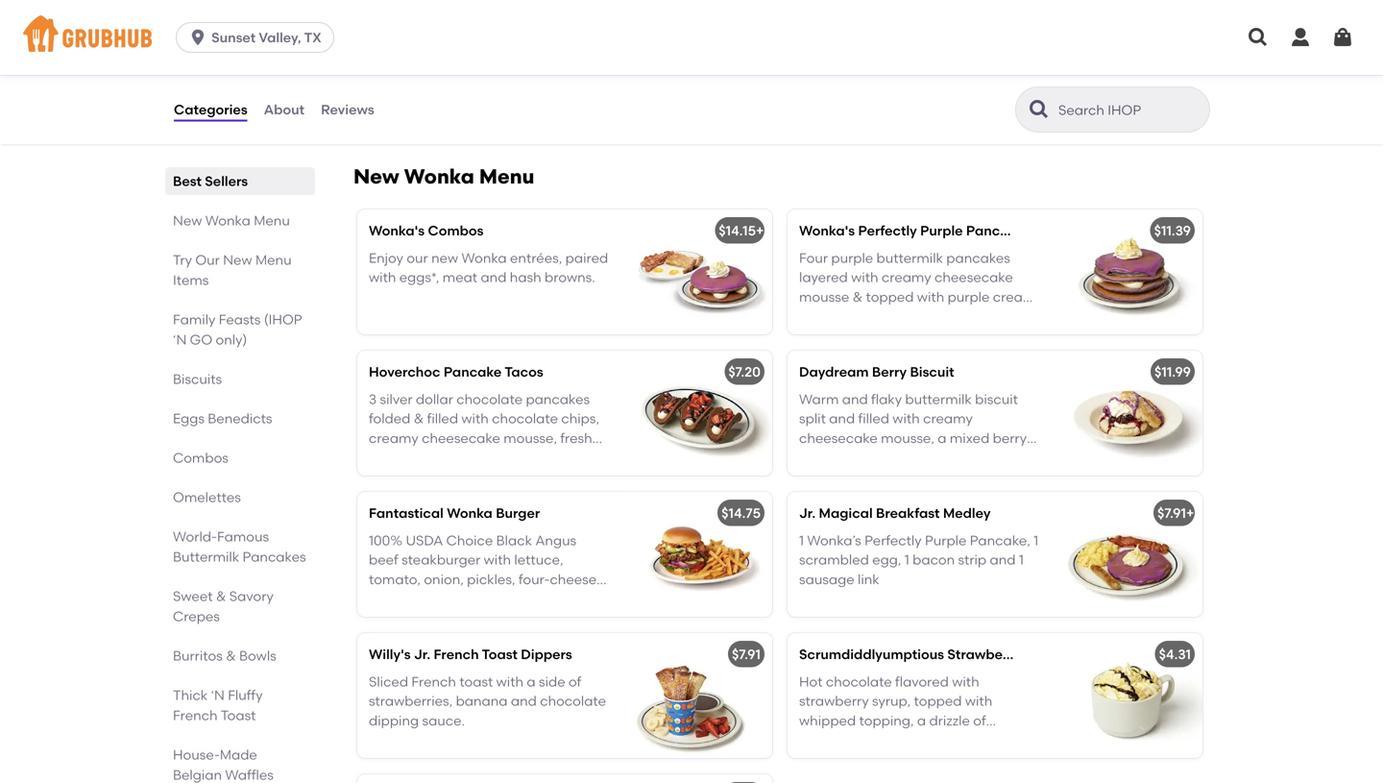 Task type: describe. For each thing, give the bounding box(es) containing it.
pancakes
[[947, 250, 1011, 266]]

belgian
[[173, 767, 222, 783]]

cheesecake inside "warm and flaky buttermilk biscuit split and filled with creamy cheesecake mousse, a mixed berry topping, topped with purple cream cheese icing and powdered sugar."
[[799, 430, 878, 446]]

1 vertical spatial $14.75
[[722, 505, 761, 521]]

four purple buttermilk pancakes layered with creamy cheesecake mousse & topped with purple cream cheese icing, whipped topping and gold glitter sugar.
[[799, 250, 1036, 344]]

best sellers
[[173, 173, 248, 189]]

$14.15
[[719, 222, 756, 239]]

sugar. inside the four purple buttermilk pancakes layered with creamy cheesecake mousse & topped with purple cream cheese icing, whipped topping and gold glitter sugar.
[[873, 328, 913, 344]]

with down the wonka's perfectly purple pancakes - (full stack)
[[917, 289, 945, 305]]

bowls
[[239, 648, 277, 664]]

banana
[[456, 693, 508, 709]]

daydream berry biscuit
[[799, 364, 955, 380]]

flavored
[[896, 673, 949, 690]]

and up filled
[[842, 391, 868, 407]]

svg image inside sunset valley, tx button
[[188, 28, 208, 47]]

(full
[[1043, 222, 1071, 239]]

cheese inside "warm and flaky buttermilk biscuit split and filled with creamy cheesecake mousse, a mixed berry topping, topped with purple cream cheese icing and powdered sugar."
[[799, 469, 846, 485]]

items
[[173, 272, 209, 288]]

mousse
[[799, 289, 850, 305]]

whipped inside the four purple buttermilk pancakes layered with creamy cheesecake mousse & topped with purple cream cheese icing, whipped topping and gold glitter sugar.
[[888, 308, 945, 324]]

family
[[173, 311, 216, 328]]

tacos
[[505, 364, 544, 380]]

sunset valley, tx button
[[176, 22, 342, 53]]

with up mousse,
[[893, 410, 920, 427]]

family feasts (ihop 'n go only)
[[173, 311, 302, 348]]

wonka up wonka's combos at top left
[[404, 164, 474, 189]]

sausage
[[799, 571, 855, 587]]

egg,
[[873, 552, 902, 568]]

wonka's for four
[[799, 222, 855, 239]]

toast
[[460, 673, 493, 690]]

+ for wonka's
[[756, 222, 764, 239]]

pancakes for purple
[[967, 222, 1031, 239]]

world-
[[173, 528, 217, 545]]

of inside hot chocolate flavored with strawberry syrup, topped with whipped topping, a drizzle of chocolate sauce and gold glitter sugar.
[[974, 712, 986, 729]]

drizzle
[[930, 712, 970, 729]]

buttermilk inside the four purple buttermilk pancakes layered with creamy cheesecake mousse & topped with purple cream cheese icing, whipped topping and gold glitter sugar.
[[877, 250, 944, 266]]

main navigation navigation
[[0, 0, 1384, 75]]

wonka down sellers
[[205, 212, 251, 229]]

new inside new waffle combo $14.75 +
[[372, 57, 402, 73]]

strawberry
[[799, 693, 869, 709]]

and right icing
[[884, 469, 910, 485]]

hash
[[510, 269, 542, 285]]

and inside the 1 wonka's perfectly purple pancake, 1 scrambled egg, 1 bacon strip and 1 sausage link
[[990, 552, 1016, 568]]

burritos & bowls
[[173, 648, 277, 664]]

scrumdiddlyumptious
[[799, 646, 945, 662]]

buttermilk
[[173, 549, 239, 565]]

powdered
[[913, 469, 980, 485]]

sauce
[[869, 732, 908, 748]]

icing,
[[849, 308, 884, 324]]

glitter inside the four purple buttermilk pancakes layered with creamy cheesecake mousse & topped with purple cream cheese icing, whipped topping and gold glitter sugar.
[[832, 328, 870, 344]]

with inside sliced french toast with a side of strawberries, banana and chocolate dipping sauce.
[[496, 673, 524, 690]]

tx
[[304, 29, 322, 46]]

paired
[[566, 250, 608, 266]]

medley
[[943, 505, 991, 521]]

colorado omelette $16.79
[[802, 57, 930, 96]]

link
[[858, 571, 880, 587]]

glitter inside hot chocolate flavored with strawberry syrup, topped with whipped topping, a drizzle of chocolate sauce and gold glitter sugar.
[[973, 732, 1011, 748]]

benedicts
[[208, 410, 272, 427]]

topped inside the four purple buttermilk pancakes layered with creamy cheesecake mousse & topped with purple cream cheese icing, whipped topping and gold glitter sugar.
[[866, 289, 914, 305]]

1 vertical spatial new wonka menu
[[173, 212, 290, 229]]

strawberries,
[[369, 693, 453, 709]]

$7.91 +
[[1158, 505, 1195, 521]]

new inside try our new menu items
[[223, 252, 252, 268]]

scrambled
[[799, 552, 869, 568]]

cream inside the four purple buttermilk pancakes layered with creamy cheesecake mousse & topped with purple cream cheese icing, whipped topping and gold glitter sugar.
[[993, 289, 1036, 305]]

0 vertical spatial menu
[[479, 164, 535, 189]]

1 vertical spatial combos
[[173, 450, 229, 466]]

eggs benedicts
[[173, 410, 272, 427]]

magical
[[819, 505, 873, 521]]

gold inside hot chocolate flavored with strawberry syrup, topped with whipped topping, a drizzle of chocolate sauce and gold glitter sugar.
[[941, 732, 970, 748]]

eggs*,
[[399, 269, 439, 285]]

dipping
[[369, 712, 419, 729]]

sweet
[[173, 588, 213, 604]]

2 svg image from the left
[[1289, 26, 1313, 49]]

a inside sliced french toast with a side of strawberries, banana and chocolate dipping sauce.
[[527, 673, 536, 690]]

thick 'n fluffy french toast
[[173, 687, 263, 724]]

eggs
[[173, 410, 205, 427]]

categories button
[[173, 75, 249, 144]]

strip
[[958, 552, 987, 568]]

syrup,
[[872, 693, 911, 709]]

sunset valley, tx
[[211, 29, 322, 46]]

$7.20
[[729, 364, 761, 380]]

1 horizontal spatial toast
[[482, 646, 518, 662]]

reviews
[[321, 101, 375, 118]]

strawberry
[[948, 646, 1021, 662]]

search icon image
[[1028, 98, 1051, 121]]

french inside 'thick 'n fluffy french toast'
[[173, 707, 218, 724]]

biscuit
[[910, 364, 955, 380]]

Search IHOP search field
[[1057, 101, 1204, 119]]

famous
[[217, 528, 269, 545]]

sliced french toast with a side of strawberries, banana and chocolate dipping sauce.
[[369, 673, 606, 729]]

0 horizontal spatial jr.
[[414, 646, 431, 662]]

$14.15 +
[[719, 222, 764, 239]]

made
[[220, 747, 257, 763]]

house-made belgian waffles
[[173, 747, 274, 783]]

willy's
[[369, 646, 411, 662]]

filled
[[859, 410, 890, 427]]

enjoy
[[369, 250, 404, 266]]

and right the split
[[829, 410, 855, 427]]

and inside sliced french toast with a side of strawberries, banana and chocolate dipping sauce.
[[511, 693, 537, 709]]

sellers
[[205, 173, 248, 189]]

go
[[190, 331, 213, 348]]

'n inside 'thick 'n fluffy french toast'
[[211, 687, 225, 703]]

jr. magical breakfast medley
[[799, 505, 991, 521]]

& inside the four purple buttermilk pancakes layered with creamy cheesecake mousse & topped with purple cream cheese icing, whipped topping and gold glitter sugar.
[[853, 289, 863, 305]]

house-
[[173, 747, 220, 763]]

1 svg image from the left
[[1247, 26, 1270, 49]]

hoverchoc pancake tacos
[[369, 364, 544, 380]]



Task type: vqa. For each thing, say whether or not it's contained in the screenshot.
"Roll"
no



Task type: locate. For each thing, give the bounding box(es) containing it.
'n left go
[[173, 331, 187, 348]]

$7.91 for $7.91 +
[[1158, 505, 1187, 521]]

$4.31
[[1159, 646, 1191, 662]]

feasts
[[219, 311, 261, 328]]

1 vertical spatial topped
[[857, 449, 905, 466]]

chocolate
[[1051, 646, 1121, 662]]

pancakes down famous
[[243, 549, 306, 565]]

cheesecake
[[935, 269, 1013, 285], [799, 430, 878, 446]]

1 horizontal spatial pancakes
[[967, 222, 1031, 239]]

1 horizontal spatial sugar.
[[873, 328, 913, 344]]

waffle
[[405, 57, 448, 73]]

0 horizontal spatial +
[[411, 80, 419, 96]]

side
[[539, 673, 566, 690]]

glitter down strawberry
[[973, 732, 1011, 748]]

fantastical
[[369, 505, 444, 521]]

new down best
[[173, 212, 202, 229]]

1 vertical spatial 'n
[[211, 687, 225, 703]]

burger
[[496, 505, 540, 521]]

0 vertical spatial french
[[434, 646, 479, 662]]

purple up "topping"
[[948, 289, 990, 305]]

jr. magical breakfast medley image
[[1059, 492, 1203, 617]]

biscuit
[[975, 391, 1018, 407]]

cheesecake down pancakes
[[935, 269, 1013, 285]]

cream down berry
[[985, 449, 1027, 466]]

scrumdiddlyumptious strawberry hot chocolate image
[[1059, 633, 1203, 758]]

gold
[[799, 328, 829, 344], [941, 732, 970, 748]]

layered
[[799, 269, 848, 285]]

0 horizontal spatial svg image
[[1247, 26, 1270, 49]]

breakfast
[[876, 505, 940, 521]]

try our new menu items
[[173, 252, 292, 288]]

hoverchoc pancake tacos image
[[628, 351, 773, 476]]

1 horizontal spatial jr.
[[799, 505, 816, 521]]

1 horizontal spatial svg image
[[1332, 26, 1355, 49]]

1 vertical spatial $7.91
[[732, 646, 761, 662]]

only)
[[216, 331, 247, 348]]

categories
[[174, 101, 248, 118]]

best
[[173, 173, 202, 189]]

1 right egg,
[[905, 552, 910, 568]]

sugar. inside hot chocolate flavored with strawberry syrup, topped with whipped topping, a drizzle of chocolate sauce and gold glitter sugar.
[[799, 751, 839, 768]]

0 horizontal spatial hot
[[799, 673, 823, 690]]

flaky
[[872, 391, 902, 407]]

2 vertical spatial a
[[918, 712, 926, 729]]

cheese down mousse
[[799, 308, 846, 324]]

& inside sweet & savory crepes
[[216, 588, 226, 604]]

1 vertical spatial perfectly
[[865, 532, 922, 548]]

creamy up mixed
[[923, 410, 973, 427]]

jr. up wonka's
[[799, 505, 816, 521]]

and left hash
[[481, 269, 507, 285]]

topped
[[866, 289, 914, 305], [857, 449, 905, 466], [914, 693, 962, 709]]

with inside enjoy our new wonka entrées, paired with eggs*, meat and hash browns.
[[369, 269, 396, 285]]

toast down fluffy
[[221, 707, 256, 724]]

1 vertical spatial french
[[412, 673, 456, 690]]

stack)
[[1074, 222, 1117, 239]]

1 vertical spatial a
[[527, 673, 536, 690]]

1 vertical spatial toast
[[221, 707, 256, 724]]

perfectly up the four purple buttermilk pancakes layered with creamy cheesecake mousse & topped with purple cream cheese icing, whipped topping and gold glitter sugar.
[[859, 222, 917, 239]]

'n right thick
[[211, 687, 225, 703]]

0 vertical spatial buttermilk
[[877, 250, 944, 266]]

and down pancake,
[[990, 552, 1016, 568]]

buttermilk inside "warm and flaky buttermilk biscuit split and filled with creamy cheesecake mousse, a mixed berry topping, topped with purple cream cheese icing and powdered sugar."
[[906, 391, 972, 407]]

and
[[481, 269, 507, 285], [1002, 308, 1028, 324], [842, 391, 868, 407], [829, 410, 855, 427], [884, 469, 910, 485], [990, 552, 1016, 568], [511, 693, 537, 709], [911, 732, 937, 748]]

of inside sliced french toast with a side of strawberries, banana and chocolate dipping sauce.
[[569, 673, 582, 690]]

and inside the four purple buttermilk pancakes layered with creamy cheesecake mousse & topped with purple cream cheese icing, whipped topping and gold glitter sugar.
[[1002, 308, 1028, 324]]

sugar. down strawberry
[[799, 751, 839, 768]]

wonka's for enjoy
[[369, 222, 425, 239]]

0 horizontal spatial combos
[[173, 450, 229, 466]]

toast up the toast
[[482, 646, 518, 662]]

creamy inside the four purple buttermilk pancakes layered with creamy cheesecake mousse & topped with purple cream cheese icing, whipped topping and gold glitter sugar.
[[882, 269, 932, 285]]

new
[[372, 57, 402, 73], [354, 164, 399, 189], [173, 212, 202, 229], [223, 252, 252, 268]]

pancakes up pancakes
[[967, 222, 1031, 239]]

buttermilk down biscuit
[[906, 391, 972, 407]]

glitter down icing,
[[832, 328, 870, 344]]

combo
[[451, 57, 500, 73]]

0 vertical spatial cream
[[993, 289, 1036, 305]]

topping, inside "warm and flaky buttermilk biscuit split and filled with creamy cheesecake mousse, a mixed berry topping, topped with purple cream cheese icing and powdered sugar."
[[799, 449, 854, 466]]

1 horizontal spatial new wonka menu
[[354, 164, 535, 189]]

cheesecake down the split
[[799, 430, 878, 446]]

0 horizontal spatial svg image
[[188, 28, 208, 47]]

with up drizzle
[[966, 693, 993, 709]]

topped inside hot chocolate flavored with strawberry syrup, topped with whipped topping, a drizzle of chocolate sauce and gold glitter sugar.
[[914, 693, 962, 709]]

1 vertical spatial sugar.
[[983, 469, 1023, 485]]

0 vertical spatial cheesecake
[[935, 269, 1013, 285]]

purple inside the 1 wonka's perfectly purple pancake, 1 scrambled egg, 1 bacon strip and 1 sausage link
[[925, 532, 967, 548]]

buttermilk
[[877, 250, 944, 266], [906, 391, 972, 407]]

and right banana
[[511, 693, 537, 709]]

1 vertical spatial purple
[[948, 289, 990, 305]]

gold inside the four purple buttermilk pancakes layered with creamy cheesecake mousse & topped with purple cream cheese icing, whipped topping and gold glitter sugar.
[[799, 328, 829, 344]]

2 vertical spatial menu
[[256, 252, 292, 268]]

0 vertical spatial a
[[938, 430, 947, 446]]

world-famous buttermilk pancakes
[[173, 528, 306, 565]]

with right the toast
[[496, 673, 524, 690]]

a
[[938, 430, 947, 446], [527, 673, 536, 690], [918, 712, 926, 729]]

0 horizontal spatial of
[[569, 673, 582, 690]]

purple up bacon
[[925, 532, 967, 548]]

0 vertical spatial topped
[[866, 289, 914, 305]]

pancakes for buttermilk
[[243, 549, 306, 565]]

1 horizontal spatial $14.75
[[722, 505, 761, 521]]

perfectly up egg,
[[865, 532, 922, 548]]

1 horizontal spatial a
[[918, 712, 926, 729]]

0 horizontal spatial toast
[[221, 707, 256, 724]]

french down thick
[[173, 707, 218, 724]]

warm and flaky buttermilk biscuit split and filled with creamy cheesecake mousse, a mixed berry topping, topped with purple cream cheese icing and powdered sugar.
[[799, 391, 1027, 485]]

sugar. down icing,
[[873, 328, 913, 344]]

0 vertical spatial of
[[569, 673, 582, 690]]

purple inside "warm and flaky buttermilk biscuit split and filled with creamy cheesecake mousse, a mixed berry topping, topped with purple cream cheese icing and powdered sugar."
[[939, 449, 981, 466]]

2 vertical spatial +
[[1187, 505, 1195, 521]]

pancake,
[[970, 532, 1031, 548]]

'n
[[173, 331, 187, 348], [211, 687, 225, 703]]

sunset
[[211, 29, 256, 46]]

combos up new
[[428, 222, 484, 239]]

sauce.
[[422, 712, 465, 729]]

with down 'enjoy'
[[369, 269, 396, 285]]

pancakes
[[967, 222, 1031, 239], [243, 549, 306, 565]]

scrumdiddlyumptious strawberry hot chocolate
[[799, 646, 1121, 662]]

wonka's
[[807, 532, 862, 548]]

2 vertical spatial &
[[226, 648, 236, 664]]

waffles
[[225, 767, 274, 783]]

0 horizontal spatial sugar.
[[799, 751, 839, 768]]

entrées,
[[510, 250, 562, 266]]

topped inside "warm and flaky buttermilk biscuit split and filled with creamy cheesecake mousse, a mixed berry topping, topped with purple cream cheese icing and powdered sugar."
[[857, 449, 905, 466]]

1 vertical spatial hot
[[799, 673, 823, 690]]

willy's jr. french toast dippers image
[[628, 633, 773, 758]]

1 vertical spatial purple
[[925, 532, 967, 548]]

0 horizontal spatial wonka's
[[369, 222, 425, 239]]

mixed
[[950, 430, 990, 446]]

berry
[[993, 430, 1027, 446]]

topping
[[948, 308, 999, 324]]

whipped right icing,
[[888, 308, 945, 324]]

toast inside 'thick 'n fluffy french toast'
[[221, 707, 256, 724]]

wonka's combos
[[369, 222, 484, 239]]

2 horizontal spatial a
[[938, 430, 947, 446]]

and right "topping"
[[1002, 308, 1028, 324]]

2 horizontal spatial sugar.
[[983, 469, 1023, 485]]

cream inside "warm and flaky buttermilk biscuit split and filled with creamy cheesecake mousse, a mixed berry topping, topped with purple cream cheese icing and powdered sugar."
[[985, 449, 1027, 466]]

0 vertical spatial toast
[[482, 646, 518, 662]]

omelette
[[868, 57, 930, 73]]

our
[[195, 252, 220, 268]]

split
[[799, 410, 826, 427]]

daydream
[[799, 364, 869, 380]]

1 horizontal spatial gold
[[941, 732, 970, 748]]

whipped down strawberry
[[799, 712, 856, 729]]

1 right pancake,
[[1034, 532, 1039, 548]]

whipped inside hot chocolate flavored with strawberry syrup, topped with whipped topping, a drizzle of chocolate sauce and gold glitter sugar.
[[799, 712, 856, 729]]

try
[[173, 252, 192, 268]]

purple
[[831, 250, 874, 266], [948, 289, 990, 305], [939, 449, 981, 466]]

colorado
[[802, 57, 865, 73]]

0 vertical spatial jr.
[[799, 505, 816, 521]]

our
[[407, 250, 428, 266]]

wonka up meat
[[462, 250, 507, 266]]

new down the reviews button
[[354, 164, 399, 189]]

combos up omelettes
[[173, 450, 229, 466]]

$7.91 for $7.91
[[732, 646, 761, 662]]

'n inside family feasts (ihop 'n go only)
[[173, 331, 187, 348]]

0 vertical spatial $7.91
[[1158, 505, 1187, 521]]

cheese
[[799, 308, 846, 324], [799, 469, 846, 485]]

1 vertical spatial +
[[756, 222, 764, 239]]

omelettes
[[173, 489, 241, 505]]

sugar. down berry
[[983, 469, 1023, 485]]

0 vertical spatial hot
[[1024, 646, 1048, 662]]

1 horizontal spatial glitter
[[973, 732, 1011, 748]]

1 horizontal spatial hot
[[1024, 646, 1048, 662]]

2 vertical spatial purple
[[939, 449, 981, 466]]

1 horizontal spatial +
[[756, 222, 764, 239]]

menu up (ihop
[[256, 252, 292, 268]]

0 horizontal spatial pancakes
[[243, 549, 306, 565]]

2 vertical spatial sugar.
[[799, 751, 839, 768]]

1 vertical spatial &
[[216, 588, 226, 604]]

mousse,
[[881, 430, 935, 446]]

& right the sweet
[[216, 588, 226, 604]]

a left mixed
[[938, 430, 947, 446]]

sweet & savory crepes
[[173, 588, 274, 625]]

valley,
[[259, 29, 301, 46]]

gold down mousse
[[799, 328, 829, 344]]

sugar. inside "warm and flaky buttermilk biscuit split and filled with creamy cheesecake mousse, a mixed berry topping, topped with purple cream cheese icing and powdered sugar."
[[983, 469, 1023, 485]]

about
[[264, 101, 305, 118]]

cream up "topping"
[[993, 289, 1036, 305]]

buttermilk down the wonka's perfectly purple pancakes - (full stack)
[[877, 250, 944, 266]]

svg image
[[1247, 26, 1270, 49], [1289, 26, 1313, 49]]

cheese inside the four purple buttermilk pancakes layered with creamy cheesecake mousse & topped with purple cream cheese icing, whipped topping and gold glitter sugar.
[[799, 308, 846, 324]]

+ for jr.
[[1187, 505, 1195, 521]]

1 horizontal spatial topping,
[[860, 712, 914, 729]]

french up 'strawberries,'
[[412, 673, 456, 690]]

0 horizontal spatial $14.75
[[372, 80, 411, 96]]

and down drizzle
[[911, 732, 937, 748]]

0 vertical spatial new wonka menu
[[354, 164, 535, 189]]

1 horizontal spatial wonka's
[[799, 222, 855, 239]]

0 vertical spatial sugar.
[[873, 328, 913, 344]]

glitter
[[832, 328, 870, 344], [973, 732, 1011, 748]]

and inside enjoy our new wonka entrées, paired with eggs*, meat and hash browns.
[[481, 269, 507, 285]]

0 vertical spatial glitter
[[832, 328, 870, 344]]

2 cheese from the top
[[799, 469, 846, 485]]

perfectly inside the 1 wonka's perfectly purple pancake, 1 scrambled egg, 1 bacon strip and 1 sausage link
[[865, 532, 922, 548]]

0 vertical spatial purple
[[831, 250, 874, 266]]

& up icing,
[[853, 289, 863, 305]]

1 vertical spatial pancakes
[[243, 549, 306, 565]]

0 horizontal spatial topping,
[[799, 449, 854, 466]]

burritos
[[173, 648, 223, 664]]

creamy up icing,
[[882, 269, 932, 285]]

daydream berry biscuit image
[[1059, 351, 1203, 476]]

gold down drizzle
[[941, 732, 970, 748]]

sliced
[[369, 673, 408, 690]]

icing
[[849, 469, 881, 485]]

wonka left burger
[[447, 505, 493, 521]]

1 vertical spatial cream
[[985, 449, 1027, 466]]

2 vertical spatial topped
[[914, 693, 962, 709]]

wonka inside enjoy our new wonka entrées, paired with eggs*, meat and hash browns.
[[462, 250, 507, 266]]

purple up pancakes
[[921, 222, 963, 239]]

and inside hot chocolate flavored with strawberry syrup, topped with whipped topping, a drizzle of chocolate sauce and gold glitter sugar.
[[911, 732, 937, 748]]

of right drizzle
[[974, 712, 986, 729]]

hot up strawberry
[[799, 673, 823, 690]]

new right our
[[223, 252, 252, 268]]

1 horizontal spatial whipped
[[888, 308, 945, 324]]

hot inside hot chocolate flavored with strawberry syrup, topped with whipped topping, a drizzle of chocolate sauce and gold glitter sugar.
[[799, 673, 823, 690]]

+ inside new waffle combo $14.75 +
[[411, 80, 419, 96]]

of right 'side'
[[569, 673, 582, 690]]

1 vertical spatial menu
[[254, 212, 290, 229]]

with down mousse,
[[909, 449, 936, 466]]

0 vertical spatial perfectly
[[859, 222, 917, 239]]

with down scrumdiddlyumptious strawberry hot chocolate
[[952, 673, 980, 690]]

cheese left icing
[[799, 469, 846, 485]]

1 horizontal spatial cheesecake
[[935, 269, 1013, 285]]

0 vertical spatial $14.75
[[372, 80, 411, 96]]

2 vertical spatial french
[[173, 707, 218, 724]]

topped up drizzle
[[914, 693, 962, 709]]

1 vertical spatial buttermilk
[[906, 391, 972, 407]]

1 vertical spatial glitter
[[973, 732, 1011, 748]]

pancake
[[444, 364, 502, 380]]

scrumdiddlyumptious jr. strawberry hot chocolate image
[[628, 774, 773, 783]]

purple down mixed
[[939, 449, 981, 466]]

jr. right the willy's
[[414, 646, 431, 662]]

& left 'bowls'
[[226, 648, 236, 664]]

1 horizontal spatial svg image
[[1289, 26, 1313, 49]]

new
[[432, 250, 459, 266]]

sugar.
[[873, 328, 913, 344], [983, 469, 1023, 485], [799, 751, 839, 768]]

new wonka menu up wonka's combos at top left
[[354, 164, 535, 189]]

1 horizontal spatial of
[[974, 712, 986, 729]]

creamy inside "warm and flaky buttermilk biscuit split and filled with creamy cheesecake mousse, a mixed berry topping, topped with purple cream cheese icing and powdered sugar."
[[923, 410, 973, 427]]

$11.99
[[1155, 364, 1191, 380]]

svg image
[[1332, 26, 1355, 49], [188, 28, 208, 47]]

0 horizontal spatial cheesecake
[[799, 430, 878, 446]]

topping, inside hot chocolate flavored with strawberry syrup, topped with whipped topping, a drizzle of chocolate sauce and gold glitter sugar.
[[860, 712, 914, 729]]

1 horizontal spatial combos
[[428, 222, 484, 239]]

purple up layered
[[831, 250, 874, 266]]

menu up try our new menu items
[[254, 212, 290, 229]]

1 vertical spatial cheese
[[799, 469, 846, 485]]

wonka's perfectly purple pancakes - (full stack) image
[[1059, 209, 1203, 334]]

french up the toast
[[434, 646, 479, 662]]

1 vertical spatial of
[[974, 712, 986, 729]]

& for bowls
[[226, 648, 236, 664]]

0 horizontal spatial new wonka menu
[[173, 212, 290, 229]]

hot chocolate flavored with strawberry syrup, topped with whipped topping, a drizzle of chocolate sauce and gold glitter sugar.
[[799, 673, 1011, 768]]

hot
[[1024, 646, 1048, 662], [799, 673, 823, 690]]

0 vertical spatial chocolate
[[826, 673, 892, 690]]

0 vertical spatial pancakes
[[967, 222, 1031, 239]]

a inside "warm and flaky buttermilk biscuit split and filled with creamy cheesecake mousse, a mixed berry topping, topped with purple cream cheese icing and powdered sugar."
[[938, 430, 947, 446]]

chocolate down scrumdiddlyumptious
[[826, 673, 892, 690]]

thick
[[173, 687, 208, 703]]

with up icing,
[[851, 269, 879, 285]]

1 vertical spatial gold
[[941, 732, 970, 748]]

0 horizontal spatial gold
[[799, 328, 829, 344]]

enjoy our new wonka entrées, paired with eggs*, meat and hash browns.
[[369, 250, 608, 285]]

1 wonka's perfectly purple pancake, 1 scrambled egg, 1 bacon strip and 1 sausage link
[[799, 532, 1039, 587]]

0 vertical spatial &
[[853, 289, 863, 305]]

crepes
[[173, 608, 220, 625]]

0 vertical spatial whipped
[[888, 308, 945, 324]]

a left 'side'
[[527, 673, 536, 690]]

wonka's up "four"
[[799, 222, 855, 239]]

four
[[799, 250, 828, 266]]

1
[[799, 532, 804, 548], [1034, 532, 1039, 548], [905, 552, 910, 568], [1019, 552, 1024, 568]]

1 cheese from the top
[[799, 308, 846, 324]]

wonka's combos image
[[628, 209, 773, 334]]

0 vertical spatial purple
[[921, 222, 963, 239]]

0 vertical spatial topping,
[[799, 449, 854, 466]]

topping, down the split
[[799, 449, 854, 466]]

pancakes inside world-famous buttermilk pancakes
[[243, 549, 306, 565]]

topping, up sauce
[[860, 712, 914, 729]]

topped up icing
[[857, 449, 905, 466]]

french inside sliced french toast with a side of strawberries, banana and chocolate dipping sauce.
[[412, 673, 456, 690]]

1 left wonka's
[[799, 532, 804, 548]]

0 vertical spatial +
[[411, 80, 419, 96]]

0 vertical spatial combos
[[428, 222, 484, 239]]

1 down pancake,
[[1019, 552, 1024, 568]]

& for savory
[[216, 588, 226, 604]]

creamy
[[882, 269, 932, 285], [923, 410, 973, 427]]

fantastical wonka burger image
[[628, 492, 773, 617]]

meat
[[443, 269, 478, 285]]

0 vertical spatial gold
[[799, 328, 829, 344]]

a inside hot chocolate flavored with strawberry syrup, topped with whipped topping, a drizzle of chocolate sauce and gold glitter sugar.
[[918, 712, 926, 729]]

chocolate down 'side'
[[540, 693, 606, 709]]

willy's jr. french toast dippers
[[369, 646, 572, 662]]

fantastical wonka burger
[[369, 505, 540, 521]]

2 wonka's from the left
[[799, 222, 855, 239]]

0 horizontal spatial $7.91
[[732, 646, 761, 662]]

cheesecake inside the four purple buttermilk pancakes layered with creamy cheesecake mousse & topped with purple cream cheese icing, whipped topping and gold glitter sugar.
[[935, 269, 1013, 285]]

chocolate inside sliced french toast with a side of strawberries, banana and chocolate dipping sauce.
[[540, 693, 606, 709]]

chocolate down strawberry
[[799, 732, 866, 748]]

menu up the entrées,
[[479, 164, 535, 189]]

0 vertical spatial 'n
[[173, 331, 187, 348]]

0 vertical spatial cheese
[[799, 308, 846, 324]]

new left waffle
[[372, 57, 402, 73]]

menu inside try our new menu items
[[256, 252, 292, 268]]

whipped
[[888, 308, 945, 324], [799, 712, 856, 729]]

$14.75
[[372, 80, 411, 96], [722, 505, 761, 521]]

1 horizontal spatial $7.91
[[1158, 505, 1187, 521]]

perfectly
[[859, 222, 917, 239], [865, 532, 922, 548]]

1 vertical spatial jr.
[[414, 646, 431, 662]]

1 horizontal spatial 'n
[[211, 687, 225, 703]]

a left drizzle
[[918, 712, 926, 729]]

1 wonka's from the left
[[369, 222, 425, 239]]

wonka's up 'enjoy'
[[369, 222, 425, 239]]

with
[[369, 269, 396, 285], [851, 269, 879, 285], [917, 289, 945, 305], [893, 410, 920, 427], [909, 449, 936, 466], [496, 673, 524, 690], [952, 673, 980, 690], [966, 693, 993, 709]]

$14.75 inside new waffle combo $14.75 +
[[372, 80, 411, 96]]

hot left chocolate
[[1024, 646, 1048, 662]]

topped up icing,
[[866, 289, 914, 305]]

-
[[1034, 222, 1040, 239]]

2 vertical spatial chocolate
[[799, 732, 866, 748]]

new wonka menu down sellers
[[173, 212, 290, 229]]



